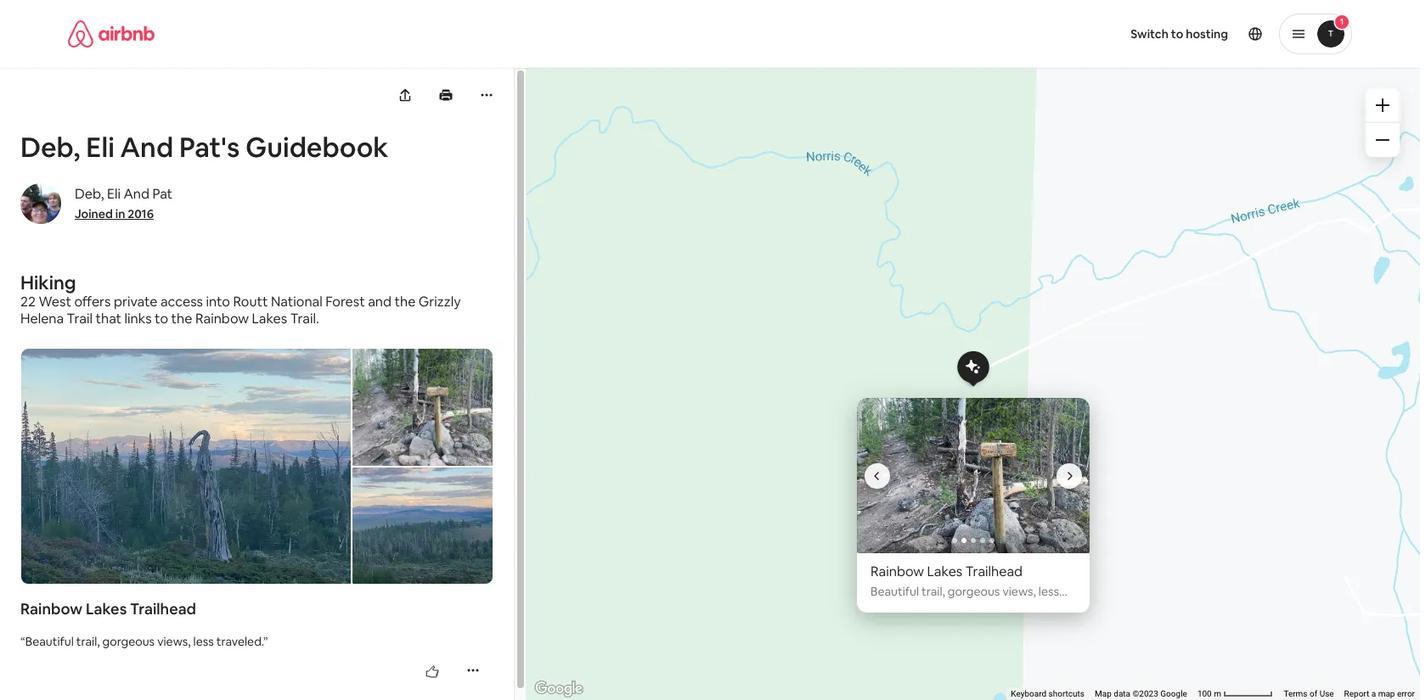 Task type: vqa. For each thing, say whether or not it's contained in the screenshot.
You're
no



Task type: describe. For each thing, give the bounding box(es) containing it.
a
[[1371, 690, 1376, 699]]

private
[[114, 293, 158, 311]]

rainbow lakes trailhead group
[[624, 398, 1322, 613]]

forest
[[325, 293, 365, 311]]

rainbow inside hiking 22 west offers private access into routt national forest and the grizzly helena trail that links to the rainbow lakes trail.
[[195, 310, 249, 328]]

west
[[39, 293, 71, 311]]

trail,
[[76, 635, 100, 650]]

gorgeous
[[102, 635, 155, 650]]

hiking 22 west offers private access into routt national forest and the grizzly helena trail that links to the rainbow lakes trail.
[[20, 271, 461, 328]]

zoom in image
[[1376, 99, 1390, 112]]

pat's
[[179, 130, 240, 165]]

terms of use link
[[1284, 690, 1334, 699]]

0 horizontal spatial rainbow
[[20, 600, 82, 619]]

0 horizontal spatial the
[[171, 310, 192, 328]]

google image
[[531, 679, 587, 701]]

more options, undefined image
[[480, 88, 493, 102]]

map
[[1378, 690, 1395, 699]]

100
[[1197, 690, 1212, 699]]

0 horizontal spatial lakes
[[86, 600, 127, 619]]

eli for pat's
[[86, 130, 114, 165]]

2016
[[128, 206, 154, 222]]

shortcuts
[[1049, 690, 1085, 699]]

beautiful trail, gorgeous views, less traveled.
[[25, 635, 263, 650]]

keyboard
[[1011, 690, 1046, 699]]

links
[[124, 310, 152, 328]]

joined in 2016 link
[[75, 206, 154, 222]]

profile element
[[730, 0, 1352, 68]]

image 3 image
[[1090, 398, 1322, 553]]

and for pat's
[[120, 130, 173, 165]]

national
[[271, 293, 323, 311]]

deb, eli and pat's guidebook
[[20, 130, 388, 165]]

1
[[1340, 16, 1344, 27]]

guidebook
[[246, 130, 388, 165]]

in
[[115, 206, 125, 222]]

less
[[193, 635, 214, 650]]

use
[[1320, 690, 1334, 699]]

map region
[[374, 0, 1420, 701]]

and for pat
[[124, 185, 149, 203]]

map
[[1095, 690, 1112, 699]]

lakes inside hiking 22 west offers private access into routt national forest and the grizzly helena trail that links to the rainbow lakes trail.
[[252, 310, 287, 328]]

into
[[206, 293, 230, 311]]

1 button
[[1279, 14, 1352, 54]]

joined
[[75, 206, 113, 222]]

trail.
[[290, 310, 319, 328]]

m
[[1214, 690, 1221, 699]]

grizzly
[[419, 293, 461, 311]]

report
[[1344, 690, 1369, 699]]

report a map error
[[1344, 690, 1415, 699]]

terms of use
[[1284, 690, 1334, 699]]

keyboard shortcuts button
[[1011, 689, 1085, 701]]



Task type: locate. For each thing, give the bounding box(es) containing it.
1 vertical spatial eli
[[107, 185, 121, 203]]

0 vertical spatial eli
[[86, 130, 114, 165]]

share image
[[398, 88, 412, 102]]

terms
[[1284, 690, 1308, 699]]

eli
[[86, 130, 114, 165], [107, 185, 121, 203]]

rainbow left national
[[195, 310, 249, 328]]

deb, eli and pat joined in 2016
[[75, 185, 173, 222]]

0 horizontal spatial to
[[155, 310, 168, 328]]

traveled.
[[216, 635, 263, 650]]

print image
[[439, 88, 453, 102]]

switch to hosting
[[1131, 26, 1228, 42]]

to inside hiking 22 west offers private access into routt national forest and the grizzly helena trail that links to the rainbow lakes trail.
[[155, 310, 168, 328]]

and inside deb, eli and pat joined in 2016
[[124, 185, 149, 203]]

beautiful
[[25, 635, 74, 650]]

rainbow lakes trailhead link
[[20, 600, 493, 620]]

100 m button
[[1192, 689, 1279, 701]]

hosting
[[1186, 26, 1228, 42]]

offers
[[74, 293, 111, 311]]

0 vertical spatial to
[[1171, 26, 1183, 42]]

22
[[20, 293, 36, 311]]

to
[[1171, 26, 1183, 42], [155, 310, 168, 328]]

deb, eli and pat image
[[20, 183, 61, 224], [20, 183, 61, 224]]

1 horizontal spatial lakes
[[252, 310, 287, 328]]

deb, for deb, eli and pat's guidebook
[[20, 130, 80, 165]]

1 horizontal spatial rainbow
[[195, 310, 249, 328]]

hiking
[[20, 271, 76, 295]]

0 vertical spatial and
[[120, 130, 173, 165]]

views,
[[157, 635, 191, 650]]

to right switch
[[1171, 26, 1183, 42]]

image 1 image
[[624, 398, 857, 553]]

lakes up trail,
[[86, 600, 127, 619]]

0 vertical spatial lakes
[[252, 310, 287, 328]]

to inside profile element
[[1171, 26, 1183, 42]]

eli up joined in 2016 "link"
[[107, 185, 121, 203]]

and
[[120, 130, 173, 165], [124, 185, 149, 203]]

that
[[96, 310, 122, 328]]

of
[[1310, 690, 1317, 699]]

©2023
[[1133, 690, 1158, 699]]

1 vertical spatial lakes
[[86, 600, 127, 619]]

1 vertical spatial deb,
[[75, 185, 104, 203]]

rainbow
[[195, 310, 249, 328], [20, 600, 82, 619]]

share image
[[400, 90, 410, 101]]

and up 'pat'
[[120, 130, 173, 165]]

access
[[160, 293, 203, 311]]

to right 'links'
[[155, 310, 168, 328]]

lakes
[[252, 310, 287, 328], [86, 600, 127, 619]]

the
[[394, 293, 416, 311], [171, 310, 192, 328]]

more options, rainbow lakes trailhead image
[[466, 664, 480, 678]]

image 2 image
[[857, 398, 1090, 553], [857, 398, 1090, 553]]

1 horizontal spatial the
[[394, 293, 416, 311]]

zoom out image
[[1376, 133, 1390, 147]]

error
[[1397, 690, 1415, 699]]

map data ©2023 google
[[1095, 690, 1187, 699]]

deb,
[[20, 130, 80, 165], [75, 185, 104, 203]]

0 vertical spatial rainbow
[[195, 310, 249, 328]]

rainbow lakes trailhead
[[20, 600, 196, 619]]

report a map error link
[[1344, 690, 1415, 699]]

the left into
[[171, 310, 192, 328]]

switch to hosting link
[[1120, 16, 1238, 52]]

trailhead
[[130, 600, 196, 619]]

100 m
[[1197, 690, 1223, 699]]

and up 2016
[[124, 185, 149, 203]]

deb, for deb, eli and pat joined in 2016
[[75, 185, 104, 203]]

eli inside deb, eli and pat joined in 2016
[[107, 185, 121, 203]]

0 vertical spatial deb,
[[20, 130, 80, 165]]

keyboard shortcuts
[[1011, 690, 1085, 699]]

the right and on the top left of the page
[[394, 293, 416, 311]]

trail
[[67, 310, 93, 328]]

and
[[368, 293, 392, 311]]

1 horizontal spatial to
[[1171, 26, 1183, 42]]

data
[[1114, 690, 1131, 699]]

1 vertical spatial and
[[124, 185, 149, 203]]

lakes left trail.
[[252, 310, 287, 328]]

1 vertical spatial rainbow
[[20, 600, 82, 619]]

eli up deb, eli and pat joined in 2016
[[86, 130, 114, 165]]

eli for pat
[[107, 185, 121, 203]]

rainbow up beautiful
[[20, 600, 82, 619]]

pat
[[152, 185, 173, 203]]

1 vertical spatial to
[[155, 310, 168, 328]]

deb, inside deb, eli and pat joined in 2016
[[75, 185, 104, 203]]

mark as helpful, rainbow lakes trailhead image
[[426, 666, 439, 679]]

routt
[[233, 293, 268, 311]]

google
[[1160, 690, 1187, 699]]

switch
[[1131, 26, 1169, 42]]

helena
[[20, 310, 64, 328]]



